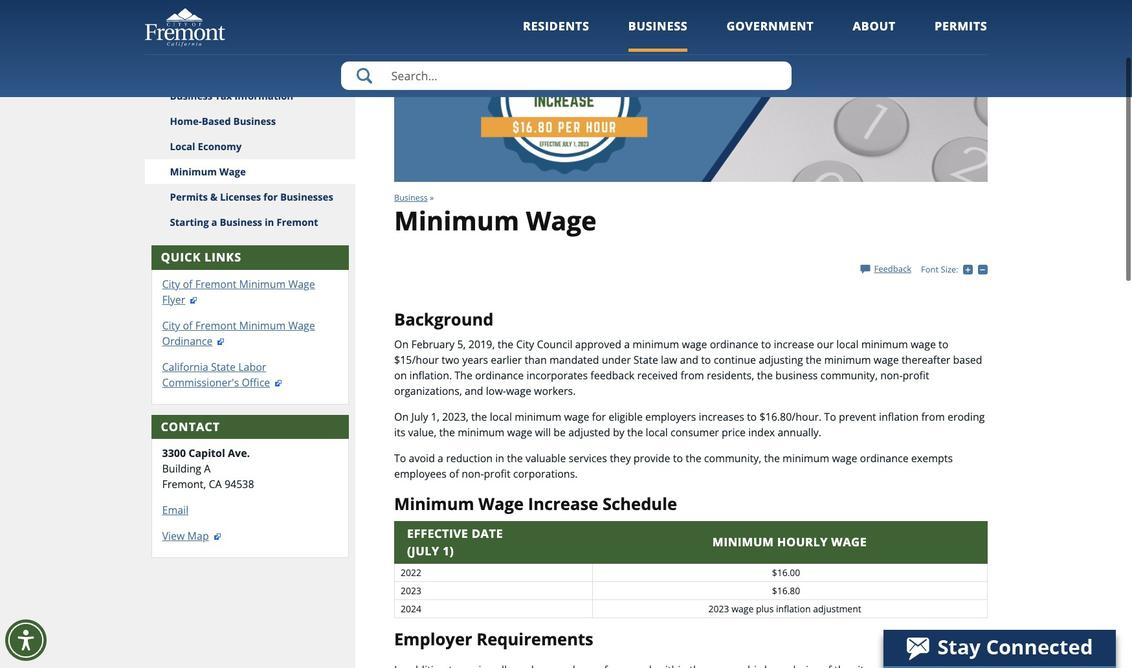 Task type: describe. For each thing, give the bounding box(es) containing it.
quick links
[[161, 249, 242, 265]]

to inside on july 1, 2023, the local minimum wage for eligible employers increases to $16.80/hour. to prevent inflation from eroding its value, the minimum wage will be adjusted by the local consumer price index annually.
[[747, 410, 757, 424]]

local
[[170, 140, 195, 153]]

font size:
[[921, 264, 959, 275]]

be
[[554, 425, 566, 440]]

minimum wage
[[170, 165, 246, 178]]

email link
[[162, 503, 189, 517]]

city of fremont minimum wage flyer
[[162, 277, 315, 307]]

ave.
[[228, 446, 250, 461]]

ordinance
[[162, 334, 213, 348]]

$16.80
[[772, 585, 801, 597]]

office
[[242, 375, 270, 390]]

local economy
[[170, 140, 242, 153]]

inflation.
[[410, 368, 452, 383]]

fremont for city of fremont minimum wage ordinance
[[195, 318, 237, 333]]

feedback link
[[861, 263, 912, 275]]

0 vertical spatial for
[[264, 190, 278, 203]]

profit inside background on february 5, 2019, the city council approved a minimum wage ordinance to increase our local minimum wage to $15/hour two years earlier than mandated under state law and to continue adjusting the minimum wage thereafter based on inflation. the ordinance incorporates feedback received from residents, the business community, non-profit organizations, and low-wage workers.
[[903, 368, 930, 383]]

0 horizontal spatial local
[[490, 410, 512, 424]]

1 horizontal spatial and
[[680, 353, 699, 367]]

business for business minimum wage
[[394, 192, 428, 203]]

0 vertical spatial fremont
[[277, 216, 318, 229]]

0 horizontal spatial in
[[265, 216, 274, 229]]

incorporates
[[527, 368, 588, 383]]

minimum up law
[[633, 337, 679, 352]]

-
[[988, 263, 991, 275]]

valuable
[[526, 451, 566, 466]]

two
[[442, 353, 460, 367]]

- link
[[978, 263, 991, 275]]

wage inside "link"
[[219, 165, 246, 178]]

wage left will
[[507, 425, 533, 440]]

$16.00
[[772, 566, 801, 579]]

1 horizontal spatial local
[[646, 425, 668, 440]]

of for ordinance
[[183, 318, 193, 333]]

in inside to avoid a reduction in the valuable services they provide to the community, the minimum wage ordinance exempts employees of non-profit corporations.
[[496, 451, 504, 466]]

increases
[[699, 410, 744, 424]]

businesses
[[280, 190, 333, 203]]

the right 2023,
[[471, 410, 487, 424]]

fremont for city of fremont minimum wage flyer
[[195, 277, 237, 291]]

the down 2023,
[[439, 425, 455, 440]]

minimum inside city of fremont minimum wage ordinance
[[239, 318, 286, 333]]

community, inside background on february 5, 2019, the city council approved a minimum wage ordinance to increase our local minimum wage to $15/hour two years earlier than mandated under state law and to continue adjusting the minimum wage thereafter based on inflation. the ordinance incorporates feedback received from residents, the business community, non-profit organizations, and low-wage workers.
[[821, 368, 878, 383]]

state inside background on february 5, 2019, the city council approved a minimum wage ordinance to increase our local minimum wage to $15/hour two years earlier than mandated under state law and to continue adjusting the minimum wage thereafter based on inflation. the ordinance incorporates feedback received from residents, the business community, non-profit organizations, and low-wage workers.
[[634, 353, 658, 367]]

the down index
[[764, 451, 780, 466]]

wage inside to avoid a reduction in the valuable services they provide to the community, the minimum wage ordinance exempts employees of non-profit corporations.
[[832, 451, 858, 466]]

wage left thereafter
[[874, 353, 899, 367]]

date
[[472, 526, 503, 541]]

map
[[188, 529, 209, 543]]

94538
[[225, 477, 254, 492]]

wage right hourly
[[832, 534, 867, 550]]

capitol
[[189, 446, 225, 461]]

3300
[[162, 446, 186, 461]]

our
[[817, 337, 834, 352]]

tax
[[215, 89, 232, 102]]

council
[[537, 337, 573, 352]]

minimum inside to avoid a reduction in the valuable services they provide to the community, the minimum wage ordinance exempts employees of non-profit corporations.
[[783, 451, 830, 466]]

2023 for 2023
[[401, 585, 422, 597]]

licenses
[[220, 190, 261, 203]]

email
[[162, 503, 189, 517]]

value,
[[408, 425, 437, 440]]

minimum up thereafter
[[862, 337, 908, 352]]

city of fremont minimum wage ordinance
[[162, 318, 315, 348]]

on july 1, 2023, the local minimum wage for eligible employers increases to $16.80/hour. to prevent inflation from eroding its value, the minimum wage will be adjusted by the local consumer price index annually.
[[394, 410, 985, 440]]

font size: link
[[921, 264, 959, 275]]

adjusting
[[759, 353, 803, 367]]

profit inside to avoid a reduction in the valuable services they provide to the community, the minimum wage ordinance exempts employees of non-profit corporations.
[[484, 467, 511, 481]]

february
[[411, 337, 455, 352]]

about link
[[853, 18, 896, 52]]

1,
[[431, 410, 440, 424]]

business minimum wage
[[394, 192, 597, 239]]

+
[[973, 263, 978, 275]]

$16.80/hour.
[[760, 410, 822, 424]]

information
[[235, 89, 293, 102]]

1)
[[443, 543, 454, 559]]

ordinance inside to avoid a reduction in the valuable services they provide to the community, the minimum wage ordinance exempts employees of non-profit corporations.
[[860, 451, 909, 466]]

business for business
[[628, 18, 688, 34]]

community, inside to avoid a reduction in the valuable services they provide to the community, the minimum wage ordinance exempts employees of non-profit corporations.
[[704, 451, 762, 466]]

business
[[776, 368, 818, 383]]

building
[[162, 462, 201, 476]]

wage inside city of fremont minimum wage flyer
[[288, 277, 315, 291]]

wage inside business minimum wage
[[526, 203, 597, 239]]

minimum inside "link"
[[170, 165, 217, 178]]

permits & licenses for businesses link
[[145, 185, 355, 210]]

a inside starting a business in fremont link
[[211, 216, 217, 229]]

to inside to avoid a reduction in the valuable services they provide to the community, the minimum wage ordinance exempts employees of non-profit corporations.
[[673, 451, 683, 466]]

increase
[[528, 493, 599, 515]]

$15/hour
[[394, 353, 439, 367]]

avoid
[[409, 451, 435, 466]]

0 horizontal spatial ordinance
[[475, 368, 524, 383]]

commissioner's
[[162, 375, 239, 390]]

permits & licenses for businesses
[[170, 190, 333, 203]]

years
[[462, 353, 488, 367]]

effective date (july 1)
[[407, 526, 503, 559]]

the
[[455, 368, 473, 383]]

wage left plus
[[732, 603, 754, 615]]

to up "adjusting"
[[761, 337, 771, 352]]

wage inside city of fremont minimum wage ordinance
[[288, 318, 315, 333]]

font
[[921, 264, 939, 275]]

&
[[210, 190, 218, 203]]

minimum inside business minimum wage
[[394, 203, 519, 239]]

business for business tax information
[[170, 89, 212, 102]]

view map link
[[162, 529, 222, 543]]

city for city of fremont minimum wage ordinance
[[162, 318, 180, 333]]

they
[[610, 451, 631, 466]]

2019,
[[469, 337, 495, 352]]

the up earlier
[[498, 337, 514, 352]]

stay connected image
[[884, 630, 1115, 666]]

the down "adjusting"
[[757, 368, 773, 383]]

2023,
[[442, 410, 469, 424]]

from inside on july 1, 2023, the local minimum wage for eligible employers increases to $16.80/hour. to prevent inflation from eroding its value, the minimum wage will be adjusted by the local consumer price index annually.
[[922, 410, 945, 424]]

minimum down the our
[[825, 353, 871, 367]]

california
[[162, 360, 208, 374]]



Task type: vqa. For each thing, say whether or not it's contained in the screenshot.
the right State
yes



Task type: locate. For each thing, give the bounding box(es) containing it.
on inside background on february 5, 2019, the city council approved a minimum wage ordinance to increase our local minimum wage to $15/hour two years earlier than mandated under state law and to continue adjusting the minimum wage thereafter based on inflation. the ordinance incorporates feedback received from residents, the business community, non-profit organizations, and low-wage workers.
[[394, 337, 409, 352]]

0 vertical spatial from
[[681, 368, 704, 383]]

a inside background on february 5, 2019, the city council approved a minimum wage ordinance to increase our local minimum wage to $15/hour two years earlier than mandated under state law and to continue adjusting the minimum wage thereafter based on inflation. the ordinance incorporates feedback received from residents, the business community, non-profit organizations, and low-wage workers.
[[624, 337, 630, 352]]

to inside to avoid a reduction in the valuable services they provide to the community, the minimum wage ordinance exempts employees of non-profit corporations.
[[394, 451, 406, 466]]

inflation inside on july 1, 2023, the local minimum wage for eligible employers increases to $16.80/hour. to prevent inflation from eroding its value, the minimum wage will be adjusted by the local consumer price index annually.
[[879, 410, 919, 424]]

wage up residents,
[[682, 337, 707, 352]]

to inside on july 1, 2023, the local minimum wage for eligible employers increases to $16.80/hour. to prevent inflation from eroding its value, the minimum wage will be adjusted by the local consumer price index annually.
[[825, 410, 836, 424]]

0 vertical spatial business link
[[628, 18, 688, 52]]

0 vertical spatial profit
[[903, 368, 930, 383]]

fremont up ordinance
[[195, 318, 237, 333]]

2 vertical spatial local
[[646, 425, 668, 440]]

3300 capitol ave. building a fremont, ca 94538
[[162, 446, 254, 492]]

wage down prevent
[[832, 451, 858, 466]]

1 vertical spatial city
[[162, 318, 180, 333]]

community, down price
[[704, 451, 762, 466]]

and down the
[[465, 384, 483, 398]]

flyer
[[162, 292, 185, 307]]

1 vertical spatial from
[[922, 410, 945, 424]]

0 vertical spatial on
[[394, 337, 409, 352]]

profit down reduction
[[484, 467, 511, 481]]

2 vertical spatial ordinance
[[860, 451, 909, 466]]

quick
[[161, 249, 201, 265]]

based
[[954, 353, 983, 367]]

to left avoid
[[394, 451, 406, 466]]

business inside "link"
[[170, 89, 212, 102]]

2023
[[401, 585, 422, 597], [709, 603, 729, 615]]

corporations.
[[513, 467, 578, 481]]

ordinance up continue
[[710, 337, 759, 352]]

0 vertical spatial and
[[680, 353, 699, 367]]

local economy link
[[145, 134, 355, 159]]

state inside "california state labor commissioner's office"
[[211, 360, 236, 374]]

july
[[411, 410, 428, 424]]

1 horizontal spatial profit
[[903, 368, 930, 383]]

1 horizontal spatial state
[[634, 353, 658, 367]]

non- inside background on february 5, 2019, the city council approved a minimum wage ordinance to increase our local minimum wage to $15/hour two years earlier than mandated under state law and to continue adjusting the minimum wage thereafter based on inflation. the ordinance incorporates feedback received from residents, the business community, non-profit organizations, and low-wage workers.
[[881, 368, 903, 383]]

business inside business minimum wage
[[394, 192, 428, 203]]

business
[[628, 18, 688, 34], [170, 89, 212, 102], [233, 115, 276, 128], [394, 192, 428, 203], [220, 216, 262, 229]]

local right the our
[[837, 337, 859, 352]]

1 vertical spatial on
[[394, 410, 409, 424]]

of inside to avoid a reduction in the valuable services they provide to the community, the minimum wage ordinance exempts employees of non-profit corporations.
[[449, 467, 459, 481]]

ordinance left the exempts
[[860, 451, 909, 466]]

state up commissioner's
[[211, 360, 236, 374]]

starting a business in fremont
[[170, 216, 318, 229]]

0 vertical spatial 2023
[[401, 585, 422, 597]]

1 horizontal spatial business link
[[628, 18, 688, 52]]

inflation
[[879, 410, 919, 424], [776, 603, 811, 615]]

city up flyer at the left top of the page
[[162, 277, 180, 291]]

the down the our
[[806, 353, 822, 367]]

business tax information
[[170, 89, 293, 102]]

starting a business in fremont link
[[145, 210, 355, 235]]

1 horizontal spatial to
[[825, 410, 836, 424]]

0 vertical spatial non-
[[881, 368, 903, 383]]

1 vertical spatial community,
[[704, 451, 762, 466]]

non-
[[881, 368, 903, 383], [462, 467, 484, 481]]

law
[[661, 353, 678, 367]]

background on february 5, 2019, the city council approved a minimum wage ordinance to increase our local minimum wage to $15/hour two years earlier than mandated under state law and to continue adjusting the minimum wage thereafter based on inflation. the ordinance incorporates feedback received from residents, the business community, non-profit organizations, and low-wage workers.
[[394, 308, 983, 398]]

government link
[[727, 18, 814, 52]]

eligible
[[609, 410, 643, 424]]

california state labor commissioner's office
[[162, 360, 270, 390]]

2 vertical spatial of
[[449, 467, 459, 481]]

0 vertical spatial ordinance
[[710, 337, 759, 352]]

low-
[[486, 384, 506, 398]]

1 vertical spatial a
[[624, 337, 630, 352]]

permits for permits
[[935, 18, 988, 34]]

of up flyer at the left top of the page
[[183, 277, 193, 291]]

1 horizontal spatial non-
[[881, 368, 903, 383]]

city inside background on february 5, 2019, the city council approved a minimum wage ordinance to increase our local minimum wage to $15/hour two years earlier than mandated under state law and to continue adjusting the minimum wage thereafter based on inflation. the ordinance incorporates feedback received from residents, the business community, non-profit organizations, and low-wage workers.
[[516, 337, 534, 352]]

2023 for 2023 wage plus inflation adjustment
[[709, 603, 729, 615]]

minimum
[[633, 337, 679, 352], [862, 337, 908, 352], [825, 353, 871, 367], [515, 410, 562, 424], [458, 425, 505, 440], [783, 451, 830, 466], [713, 534, 774, 550]]

1 vertical spatial permits
[[170, 190, 208, 203]]

0 vertical spatial community,
[[821, 368, 878, 383]]

fremont inside city of fremont minimum wage flyer
[[195, 277, 237, 291]]

eroding
[[948, 410, 985, 424]]

0 horizontal spatial 2023
[[401, 585, 422, 597]]

economy
[[198, 140, 242, 153]]

Search text field
[[341, 62, 792, 90]]

services
[[569, 451, 607, 466]]

to up thereafter
[[939, 337, 949, 352]]

to left prevent
[[825, 410, 836, 424]]

0 vertical spatial city
[[162, 277, 180, 291]]

non- down thereafter
[[881, 368, 903, 383]]

1 vertical spatial profit
[[484, 467, 511, 481]]

ordinance up the low-
[[475, 368, 524, 383]]

the right by
[[627, 425, 643, 440]]

1 vertical spatial of
[[183, 318, 193, 333]]

minimum wage link
[[145, 159, 355, 185]]

ordinance
[[710, 337, 759, 352], [475, 368, 524, 383], [860, 451, 909, 466]]

of for flyer
[[183, 277, 193, 291]]

adjustment
[[813, 603, 862, 615]]

of inside city of fremont minimum wage flyer
[[183, 277, 193, 291]]

city for city of fremont minimum wage flyer
[[162, 277, 180, 291]]

residents link
[[523, 18, 590, 52]]

continue
[[714, 353, 756, 367]]

size:
[[941, 264, 959, 275]]

wage down earlier
[[506, 384, 532, 398]]

its
[[394, 425, 406, 440]]

employer requirements
[[394, 628, 594, 651]]

state up received
[[634, 353, 658, 367]]

to left continue
[[701, 353, 711, 367]]

city
[[162, 277, 180, 291], [162, 318, 180, 333], [516, 337, 534, 352]]

consumer
[[671, 425, 719, 440]]

schedule
[[603, 493, 677, 515]]

to
[[825, 410, 836, 424], [394, 451, 406, 466]]

to right "provide"
[[673, 451, 683, 466]]

plus
[[756, 603, 774, 615]]

0 vertical spatial of
[[183, 277, 193, 291]]

1 horizontal spatial from
[[922, 410, 945, 424]]

2 vertical spatial city
[[516, 337, 534, 352]]

starting
[[170, 216, 209, 229]]

0 horizontal spatial community,
[[704, 451, 762, 466]]

0 horizontal spatial a
[[211, 216, 217, 229]]

1 horizontal spatial community,
[[821, 368, 878, 383]]

0 horizontal spatial non-
[[462, 467, 484, 481]]

community,
[[821, 368, 878, 383], [704, 451, 762, 466]]

from left eroding
[[922, 410, 945, 424]]

0 vertical spatial permits
[[935, 18, 988, 34]]

non- inside to avoid a reduction in the valuable services they provide to the community, the minimum wage ordinance exempts employees of non-profit corporations.
[[462, 467, 484, 481]]

workers.
[[534, 384, 576, 398]]

0 horizontal spatial for
[[264, 190, 278, 203]]

1 horizontal spatial a
[[438, 451, 444, 466]]

+ link
[[964, 263, 978, 275]]

local down the low-
[[490, 410, 512, 424]]

0 horizontal spatial business link
[[394, 192, 428, 203]]

mandated
[[550, 353, 599, 367]]

index
[[749, 425, 775, 440]]

to up index
[[747, 410, 757, 424]]

inflation right prevent
[[879, 410, 919, 424]]

2 vertical spatial fremont
[[195, 318, 237, 333]]

for inside on july 1, 2023, the local minimum wage for eligible employers increases to $16.80/hour. to prevent inflation from eroding its value, the minimum wage will be adjusted by the local consumer price index annually.
[[592, 410, 606, 424]]

by
[[613, 425, 625, 440]]

city inside city of fremont minimum wage ordinance
[[162, 318, 180, 333]]

0 vertical spatial to
[[825, 410, 836, 424]]

the left valuable
[[507, 451, 523, 466]]

0 vertical spatial in
[[265, 216, 274, 229]]

a right avoid
[[438, 451, 444, 466]]

2 on from the top
[[394, 410, 409, 424]]

to avoid a reduction in the valuable services they provide to the community, the minimum wage ordinance exempts employees of non-profit corporations.
[[394, 451, 953, 481]]

on inside on july 1, 2023, the local minimum wage for eligible employers increases to $16.80/hour. to prevent inflation from eroding its value, the minimum wage will be adjusted by the local consumer price index annually.
[[394, 410, 409, 424]]

provide
[[634, 451, 671, 466]]

and right law
[[680, 353, 699, 367]]

of down reduction
[[449, 467, 459, 481]]

wage up adjusted
[[564, 410, 590, 424]]

about
[[853, 18, 896, 34]]

minimum down annually.
[[783, 451, 830, 466]]

employer
[[394, 628, 472, 651]]

1 on from the top
[[394, 337, 409, 352]]

1 horizontal spatial for
[[592, 410, 606, 424]]

1 vertical spatial to
[[394, 451, 406, 466]]

0 horizontal spatial from
[[681, 368, 704, 383]]

local down employers
[[646, 425, 668, 440]]

for
[[264, 190, 278, 203], [592, 410, 606, 424]]

a right starting
[[211, 216, 217, 229]]

of up ordinance
[[183, 318, 193, 333]]

1 horizontal spatial inflation
[[879, 410, 919, 424]]

minimum inside city of fremont minimum wage flyer
[[239, 277, 286, 291]]

contact
[[161, 419, 220, 434]]

1 vertical spatial for
[[592, 410, 606, 424]]

2 horizontal spatial ordinance
[[860, 451, 909, 466]]

0 horizontal spatial inflation
[[776, 603, 811, 615]]

1 vertical spatial non-
[[462, 467, 484, 481]]

in down permits & licenses for businesses
[[265, 216, 274, 229]]

1 vertical spatial 2023
[[709, 603, 729, 615]]

minimum up $16.00 on the right of page
[[713, 534, 774, 550]]

calculator, and circle with text: minimum wage increase, $16.80 per hour, effective july 1, 2023 image
[[394, 8, 988, 182]]

1 horizontal spatial 2023
[[709, 603, 729, 615]]

price
[[722, 425, 746, 440]]

approved
[[575, 337, 622, 352]]

0 vertical spatial a
[[211, 216, 217, 229]]

fremont down links on the top left
[[195, 277, 237, 291]]

1 vertical spatial ordinance
[[475, 368, 524, 383]]

1 vertical spatial fremont
[[195, 277, 237, 291]]

2 horizontal spatial a
[[624, 337, 630, 352]]

residents,
[[707, 368, 755, 383]]

feedback
[[591, 368, 635, 383]]

wage
[[219, 165, 246, 178], [526, 203, 597, 239], [288, 277, 315, 291], [288, 318, 315, 333], [479, 493, 524, 515]]

fremont inside city of fremont minimum wage ordinance
[[195, 318, 237, 333]]

the down consumer
[[686, 451, 702, 466]]

view
[[162, 529, 185, 543]]

1 horizontal spatial permits
[[935, 18, 988, 34]]

0 horizontal spatial to
[[394, 451, 406, 466]]

of inside city of fremont minimum wage ordinance
[[183, 318, 193, 333]]

minimum hourly wage
[[713, 534, 867, 550]]

for right 'licenses'
[[264, 190, 278, 203]]

view map
[[162, 529, 209, 543]]

city of fremont minimum wage flyer link
[[162, 277, 315, 307]]

a
[[211, 216, 217, 229], [624, 337, 630, 352], [438, 451, 444, 466]]

home-based business
[[170, 115, 276, 128]]

in right reduction
[[496, 451, 504, 466]]

city inside city of fremont minimum wage flyer
[[162, 277, 180, 291]]

2023 up 2024
[[401, 585, 422, 597]]

a inside to avoid a reduction in the valuable services they provide to the community, the minimum wage ordinance exempts employees of non-profit corporations.
[[438, 451, 444, 466]]

permits for permits & licenses for businesses
[[170, 190, 208, 203]]

local inside background on february 5, 2019, the city council approved a minimum wage ordinance to increase our local minimum wage to $15/hour two years earlier than mandated under state law and to continue adjusting the minimum wage thereafter based on inflation. the ordinance incorporates feedback received from residents, the business community, non-profit organizations, and low-wage workers.
[[837, 337, 859, 352]]

2 horizontal spatial local
[[837, 337, 859, 352]]

links
[[205, 249, 242, 265]]

0 horizontal spatial and
[[465, 384, 483, 398]]

wage up thereafter
[[911, 337, 936, 352]]

1 vertical spatial business link
[[394, 192, 428, 203]]

community, down the our
[[821, 368, 878, 383]]

city up than
[[516, 337, 534, 352]]

fremont,
[[162, 477, 206, 492]]

will
[[535, 425, 551, 440]]

profit down thereafter
[[903, 368, 930, 383]]

2 vertical spatial a
[[438, 451, 444, 466]]

wage
[[682, 337, 707, 352], [911, 337, 936, 352], [874, 353, 899, 367], [506, 384, 532, 398], [564, 410, 590, 424], [507, 425, 533, 440], [832, 451, 858, 466], [832, 534, 867, 550], [732, 603, 754, 615]]

of
[[183, 277, 193, 291], [183, 318, 193, 333], [449, 467, 459, 481]]

minimum up will
[[515, 410, 562, 424]]

than
[[525, 353, 547, 367]]

1 vertical spatial inflation
[[776, 603, 811, 615]]

non- down reduction
[[462, 467, 484, 481]]

0 horizontal spatial profit
[[484, 467, 511, 481]]

from inside background on february 5, 2019, the city council approved a minimum wage ordinance to increase our local minimum wage to $15/hour two years earlier than mandated under state law and to continue adjusting the minimum wage thereafter based on inflation. the ordinance incorporates feedback received from residents, the business community, non-profit organizations, and low-wage workers.
[[681, 368, 704, 383]]

0 vertical spatial local
[[837, 337, 859, 352]]

2023 wage plus inflation adjustment
[[709, 603, 864, 615]]

5,
[[457, 337, 466, 352]]

home-
[[170, 115, 202, 128]]

1 vertical spatial in
[[496, 451, 504, 466]]

residents
[[523, 18, 590, 34]]

city of fremont minimum wage ordinance link
[[162, 318, 315, 348]]

inflation down $16.80
[[776, 603, 811, 615]]

2023 left plus
[[709, 603, 729, 615]]

for up adjusted
[[592, 410, 606, 424]]

1 vertical spatial local
[[490, 410, 512, 424]]

requirements
[[477, 628, 594, 651]]

from right received
[[681, 368, 704, 383]]

city up ordinance
[[162, 318, 180, 333]]

on
[[394, 368, 407, 383]]

on up its
[[394, 410, 409, 424]]

minimum up reduction
[[458, 425, 505, 440]]

minimum
[[170, 165, 217, 178], [394, 203, 519, 239], [239, 277, 286, 291], [239, 318, 286, 333], [394, 493, 474, 515]]

reduction
[[446, 451, 493, 466]]

0 horizontal spatial permits
[[170, 190, 208, 203]]

0 horizontal spatial state
[[211, 360, 236, 374]]

1 horizontal spatial in
[[496, 451, 504, 466]]

government
[[727, 18, 814, 34]]

organizations,
[[394, 384, 462, 398]]

0 vertical spatial inflation
[[879, 410, 919, 424]]

permits
[[935, 18, 988, 34], [170, 190, 208, 203]]

a up under
[[624, 337, 630, 352]]

on up $15/hour
[[394, 337, 409, 352]]

fremont down businesses
[[277, 216, 318, 229]]

1 vertical spatial and
[[465, 384, 483, 398]]

1 horizontal spatial ordinance
[[710, 337, 759, 352]]



